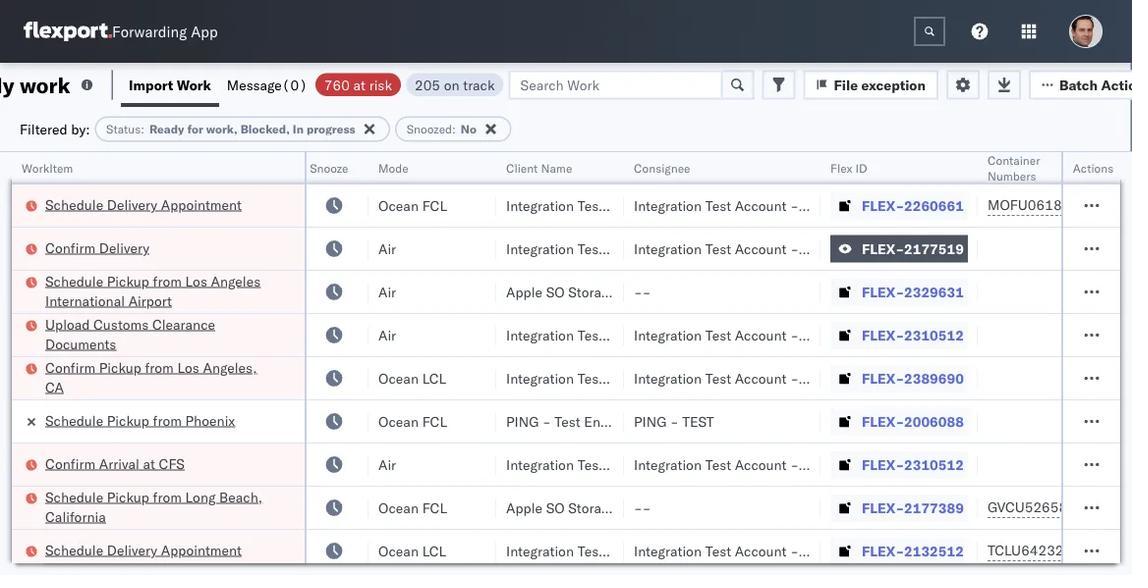 Task type: locate. For each thing, give the bounding box(es) containing it.
2 ag from the left
[[826, 370, 845, 387]]

1 so from the top
[[546, 284, 565, 301]]

2310512
[[904, 327, 964, 344], [904, 456, 964, 474]]

appointment down "deadline" button
[[161, 196, 242, 213]]

1 vertical spatial (do
[[619, 500, 648, 517]]

0 vertical spatial not
[[651, 284, 679, 301]]

pickup for international
[[107, 273, 149, 290]]

4 ocean from the top
[[378, 500, 419, 517]]

flex- down flex-2177389
[[862, 543, 904, 560]]

1 integration test account - swarovski from the top
[[634, 197, 865, 214]]

ping
[[506, 413, 539, 430], [634, 413, 667, 430]]

confirm arrival at cfs link
[[45, 455, 185, 474]]

3 ocean from the top
[[378, 413, 419, 430]]

1 swarovski from the top
[[802, 197, 865, 214]]

8 resize handle column header from the left
[[1082, 152, 1106, 576]]

0 vertical spatial jul
[[196, 197, 214, 214]]

0 vertical spatial 2,
[[216, 370, 229, 387]]

flex-2006088 button
[[830, 408, 968, 436], [830, 408, 968, 436]]

11:00 pm pdt, jun 11, 2023
[[93, 240, 279, 257]]

2 vertical spatial delivery
[[107, 542, 157, 559]]

3 flex- from the top
[[862, 284, 904, 301]]

flex-2310512 down flex-2329631
[[862, 327, 964, 344]]

integration test account - karl lagerfeld
[[634, 543, 890, 560]]

cfs
[[159, 456, 185, 473]]

pdt, for 2:00 am pdt, aug 28, 2023
[[153, 284, 184, 301]]

pdt,
[[161, 197, 192, 214], [160, 240, 191, 257], [153, 284, 184, 301], [153, 327, 184, 344], [160, 370, 191, 387], [152, 456, 183, 474], [160, 500, 191, 517], [152, 543, 183, 560]]

3 ocean fcl from the top
[[378, 500, 447, 517]]

from inside schedule pickup from los angeles international airport
[[153, 273, 182, 290]]

from up airport
[[153, 273, 182, 290]]

2:00
[[93, 284, 123, 301], [93, 327, 123, 344]]

1 vertical spatial ocean fcl
[[378, 413, 447, 430]]

2 fcl from the top
[[422, 413, 447, 430]]

2023 right 16,
[[240, 456, 274, 474]]

4 schedule from the top
[[45, 489, 103, 506]]

2 vertical spatial am
[[127, 327, 149, 344]]

2 : from the left
[[452, 122, 456, 137]]

schedule pickup from los angeles international airport button
[[45, 272, 279, 313]]

2 ping from the left
[[634, 413, 667, 430]]

16,
[[216, 456, 237, 474]]

1 vertical spatial schedule delivery appointment button
[[45, 541, 242, 563]]

jul for 20,
[[196, 197, 214, 214]]

resize handle column header for the mode button
[[473, 152, 496, 576]]

11:59 down confirm arrival at cfs button
[[93, 500, 132, 517]]

8 flex- from the top
[[862, 500, 904, 517]]

not
[[651, 284, 679, 301], [651, 500, 679, 517]]

1 vertical spatial flex-2310512
[[862, 456, 964, 474]]

0 vertical spatial 2310512
[[904, 327, 964, 344]]

resize handle column header
[[276, 152, 300, 576], [281, 152, 305, 576], [345, 152, 369, 576], [473, 152, 496, 576], [600, 152, 624, 576], [797, 152, 821, 576], [954, 152, 978, 576], [1082, 152, 1106, 576], [1097, 152, 1120, 576]]

2 schedule delivery appointment link from the top
[[45, 541, 242, 561]]

delivery for first schedule delivery appointment button from the bottom of the page
[[107, 542, 157, 559]]

apple
[[506, 284, 542, 301], [506, 500, 542, 517]]

at left cfs
[[143, 456, 155, 473]]

1 vertical spatial apple
[[506, 500, 542, 517]]

4 flex- from the top
[[862, 327, 904, 344]]

2:00 up customs
[[93, 284, 123, 301]]

0 vertical spatial schedule delivery appointment button
[[45, 195, 242, 217]]

angeles
[[211, 273, 261, 290]]

1 vertical spatial so
[[546, 500, 565, 517]]

2310512 up 2389690
[[904, 327, 964, 344]]

1 vertical spatial am
[[127, 284, 149, 301]]

pickup for california
[[107, 489, 149, 506]]

1 vertical spatial 2310512
[[904, 456, 964, 474]]

0 horizontal spatial :
[[141, 122, 144, 137]]

0 vertical spatial flex-2310512
[[862, 327, 964, 344]]

0 vertical spatial ocean lcl
[[378, 370, 446, 387]]

1 vertical spatial storage
[[568, 500, 616, 517]]

0 vertical spatial use)
[[682, 284, 718, 301]]

1 schedule delivery appointment button from the top
[[45, 195, 242, 217]]

pdt, for 11:00 pm pdt, jun 11, 2023
[[160, 240, 191, 257]]

pickup inside schedule pickup from los angeles international airport
[[107, 273, 149, 290]]

1 horizontal spatial :
[[452, 122, 456, 137]]

integration test account - on ag up entity
[[506, 370, 718, 387]]

1 vertical spatial 2:00
[[93, 327, 123, 344]]

2 air from the top
[[378, 284, 396, 301]]

track
[[463, 76, 495, 93]]

schedule inside schedule pickup from los angeles international airport
[[45, 273, 103, 290]]

confirm for confirm delivery
[[45, 239, 95, 257]]

2 appointment from the top
[[161, 542, 242, 559]]

schedule delivery appointment down workitem button
[[45, 196, 242, 213]]

ag left flex-2389690
[[826, 370, 845, 387]]

2310512 down 2006088
[[904, 456, 964, 474]]

schedule
[[45, 196, 103, 213], [45, 273, 103, 290], [45, 412, 103, 429], [45, 489, 103, 506], [45, 542, 103, 559]]

Search Work text field
[[509, 70, 723, 100]]

1 vertical spatial 2,
[[212, 543, 225, 560]]

schedule up international in the bottom of the page
[[45, 273, 103, 290]]

ping for ping - test
[[634, 413, 667, 430]]

schedule delivery appointment link down schedule pickup from long beach, california
[[45, 541, 242, 561]]

confirm pickup from los angeles, ca button
[[45, 358, 279, 399]]

los down 2:00 am pdt, aug 17, 2023
[[177, 359, 199, 376]]

1 on from the left
[[675, 370, 695, 387]]

schedule inside schedule pickup from long beach, california
[[45, 489, 103, 506]]

test
[[705, 197, 731, 214], [705, 240, 731, 257], [705, 327, 731, 344], [577, 370, 604, 387], [705, 370, 731, 387], [555, 413, 581, 430], [705, 456, 731, 474], [705, 543, 731, 560]]

schedule delivery appointment down schedule pickup from long beach, california
[[45, 542, 242, 559]]

flex-2389690
[[862, 370, 964, 387]]

forwarding app link
[[24, 22, 218, 41]]

11:59 for 11:59 pm pdt, oct 10, 2023
[[93, 500, 132, 517]]

2:00 down international in the bottom of the page
[[93, 327, 123, 344]]

1 ag from the left
[[699, 370, 718, 387]]

0 vertical spatial am
[[135, 197, 158, 214]]

confirm delivery
[[45, 239, 149, 257]]

at left risk
[[353, 76, 366, 93]]

1 storage from the top
[[568, 284, 616, 301]]

0 vertical spatial (do
[[619, 284, 648, 301]]

2 ocean lcl from the top
[[378, 543, 446, 560]]

0 vertical spatial schedule delivery appointment
[[45, 196, 242, 213]]

aug left 17,
[[187, 327, 213, 344]]

20,
[[217, 197, 239, 214]]

flex-2177519 button
[[830, 235, 968, 263], [830, 235, 968, 263]]

1 vertical spatial jul
[[195, 370, 213, 387]]

pm
[[135, 240, 157, 257], [135, 370, 157, 387], [127, 456, 148, 474], [135, 500, 157, 517], [127, 543, 148, 560]]

confirm left arrival
[[45, 456, 95, 473]]

0 vertical spatial 2:00
[[93, 284, 123, 301]]

0 horizontal spatial ag
[[699, 370, 718, 387]]

2023 for 9:00 pm pdt, aug 16, 2023
[[240, 456, 274, 474]]

file exception button
[[803, 70, 938, 100], [803, 70, 938, 100]]

from inside the confirm pickup from los angeles, ca
[[145, 359, 174, 376]]

from inside schedule pickup from long beach, california
[[153, 489, 182, 506]]

flex-2310512 button
[[830, 322, 968, 349], [830, 322, 968, 349], [830, 452, 968, 479], [830, 452, 968, 479]]

1 : from the left
[[141, 122, 144, 137]]

schedule down workitem
[[45, 196, 103, 213]]

pm for 11:59 pm pdt, oct 10, 2023
[[135, 500, 157, 517]]

1 vertical spatial schedule delivery appointment
[[45, 542, 242, 559]]

6 resize handle column header from the left
[[797, 152, 821, 576]]

0 vertical spatial aug
[[187, 284, 213, 301]]

upload customs clearance documents link
[[45, 315, 279, 354]]

0 vertical spatial storage
[[568, 284, 616, 301]]

1 ocean from the top
[[378, 197, 419, 214]]

flex- down flex-2006088
[[862, 456, 904, 474]]

2023 right 11,
[[245, 240, 279, 257]]

2 vertical spatial ocean fcl
[[378, 500, 447, 517]]

am right 10:05 at left top
[[135, 197, 158, 214]]

batch actio
[[1059, 76, 1132, 93]]

2329631
[[904, 284, 964, 301]]

1 vertical spatial confirm
[[45, 359, 95, 376]]

pickup down arrival
[[107, 489, 149, 506]]

delivery inside button
[[99, 239, 149, 257]]

schedule delivery appointment
[[45, 196, 242, 213], [45, 542, 242, 559]]

1 horizontal spatial ping
[[634, 413, 667, 430]]

flex-2132512
[[862, 543, 964, 560]]

2 vertical spatial aug
[[186, 456, 212, 474]]

on
[[675, 370, 695, 387], [802, 370, 823, 387]]

file exception
[[834, 76, 926, 93]]

flex- up flex-2006088
[[862, 370, 904, 387]]

flex- up lagerfeld
[[862, 500, 904, 517]]

1 apple so storage (do not use) from the top
[[506, 284, 718, 301]]

2023 right 17,
[[241, 327, 276, 344]]

flex- down flex-2329631
[[862, 327, 904, 344]]

jul
[[196, 197, 214, 214], [195, 370, 213, 387]]

flex-2310512
[[862, 327, 964, 344], [862, 456, 964, 474]]

2 ocean fcl from the top
[[378, 413, 447, 430]]

: for snoozed
[[452, 122, 456, 137]]

1 horizontal spatial ag
[[826, 370, 845, 387]]

2 flex- from the top
[[862, 240, 904, 257]]

flex-2329631 button
[[830, 279, 968, 306], [830, 279, 968, 306]]

1 schedule delivery appointment from the top
[[45, 196, 242, 213]]

2 11:59 from the top
[[93, 500, 132, 517]]

integration test account - on ag up test
[[634, 370, 845, 387]]

1 flex- from the top
[[862, 197, 904, 214]]

2 so from the top
[[546, 500, 565, 517]]

2023 down 17,
[[232, 370, 267, 387]]

1 vertical spatial use)
[[682, 500, 718, 517]]

7 resize handle column header from the left
[[954, 152, 978, 576]]

pdt, for 2:00 am pdt, aug 17, 2023
[[153, 327, 184, 344]]

aug for 28,
[[187, 284, 213, 301]]

delivery down deadline
[[107, 196, 157, 213]]

pdt, for 11:59 pm pdt, oct 10, 2023
[[160, 500, 191, 517]]

2, down 17,
[[216, 370, 229, 387]]

0 vertical spatial so
[[546, 284, 565, 301]]

confirm
[[45, 239, 95, 257], [45, 359, 95, 376], [45, 456, 95, 473]]

am up customs
[[127, 284, 149, 301]]

flex- down flex-2260661
[[862, 240, 904, 257]]

1 confirm from the top
[[45, 239, 95, 257]]

from down upload customs clearance documents button
[[145, 359, 174, 376]]

0 horizontal spatial on
[[675, 370, 695, 387]]

0 vertical spatial delivery
[[107, 196, 157, 213]]

10:05 am pdt, jul 20, 2023
[[93, 197, 276, 214]]

1 appointment from the top
[[161, 196, 242, 213]]

1 vertical spatial appointment
[[161, 542, 242, 559]]

los inside the confirm pickup from los angeles, ca
[[177, 359, 199, 376]]

jun for 11,
[[195, 240, 217, 257]]

2:59
[[93, 543, 123, 560]]

1 horizontal spatial on
[[802, 370, 823, 387]]

mb button
[[1106, 156, 1132, 176]]

at
[[353, 76, 366, 93], [143, 456, 155, 473]]

schedule up california
[[45, 489, 103, 506]]

0 vertical spatial ocean fcl
[[378, 197, 447, 214]]

2 schedule delivery appointment from the top
[[45, 542, 242, 559]]

mode button
[[369, 156, 477, 176]]

2, down oct
[[212, 543, 225, 560]]

risk
[[369, 76, 392, 93]]

1 vertical spatial at
[[143, 456, 155, 473]]

2 vertical spatial confirm
[[45, 456, 95, 473]]

0 vertical spatial appointment
[[161, 196, 242, 213]]

1 vertical spatial lcl
[[422, 543, 446, 560]]

1 vertical spatial ocean lcl
[[378, 543, 446, 560]]

pdt, for 11:59 pm pdt, jul 2, 2023
[[160, 370, 191, 387]]

3 air from the top
[[378, 327, 396, 344]]

schedule for los
[[45, 273, 103, 290]]

tclu6423271
[[988, 542, 1081, 560]]

container
[[988, 153, 1040, 168]]

delivery down 10:05 at left top
[[99, 239, 149, 257]]

los
[[185, 273, 207, 290], [177, 359, 199, 376]]

ag up test
[[699, 370, 718, 387]]

from for beach,
[[153, 489, 182, 506]]

schedule pickup from phoenix
[[45, 412, 235, 429]]

1 vertical spatial aug
[[187, 327, 213, 344]]

aug for 16,
[[186, 456, 212, 474]]

flex- down flex-2389690
[[862, 413, 904, 430]]

integration test account - on ag
[[506, 370, 718, 387], [634, 370, 845, 387]]

2 2:00 from the top
[[93, 327, 123, 344]]

1 vertical spatial los
[[177, 359, 199, 376]]

consignee
[[634, 161, 690, 175]]

ping right entity
[[634, 413, 667, 430]]

1 horizontal spatial at
[[353, 76, 366, 93]]

2389690
[[904, 370, 964, 387]]

am down airport
[[127, 327, 149, 344]]

lagerfeld
[[831, 543, 890, 560]]

: left no
[[452, 122, 456, 137]]

4 swarovski from the top
[[802, 456, 865, 474]]

10,
[[222, 500, 243, 517]]

delivery down schedule pickup from long beach, california
[[107, 542, 157, 559]]

0 vertical spatial schedule delivery appointment link
[[45, 195, 242, 215]]

confirm for confirm arrival at cfs
[[45, 456, 95, 473]]

0 vertical spatial apple
[[506, 284, 542, 301]]

2 schedule delivery appointment button from the top
[[45, 541, 242, 563]]

2 vertical spatial fcl
[[422, 500, 447, 517]]

1 air from the top
[[378, 240, 396, 257]]

flex-2260661 button
[[830, 192, 968, 220], [830, 192, 968, 220]]

0 vertical spatial los
[[185, 273, 207, 290]]

aug left 16,
[[186, 456, 212, 474]]

flex-
[[862, 197, 904, 214], [862, 240, 904, 257], [862, 284, 904, 301], [862, 327, 904, 344], [862, 370, 904, 387], [862, 413, 904, 430], [862, 456, 904, 474], [862, 500, 904, 517], [862, 543, 904, 560]]

confirm inside the confirm pickup from los angeles, ca
[[45, 359, 95, 376]]

0 vertical spatial jun
[[195, 240, 217, 257]]

4 resize handle column header from the left
[[473, 152, 496, 576]]

2 ocean from the top
[[378, 370, 419, 387]]

2023 for 2:00 am pdt, aug 28, 2023
[[241, 284, 276, 301]]

pickup inside the confirm pickup from los angeles, ca
[[99, 359, 141, 376]]

1 ping from the left
[[506, 413, 539, 430]]

5 ocean from the top
[[378, 543, 419, 560]]

am
[[135, 197, 158, 214], [127, 284, 149, 301], [127, 327, 149, 344]]

schedule down california
[[45, 542, 103, 559]]

pdt, for 9:00 pm pdt, aug 16, 2023
[[152, 456, 183, 474]]

0 vertical spatial apple so storage (do not use)
[[506, 284, 718, 301]]

1 apple from the top
[[506, 284, 542, 301]]

ping left entity
[[506, 413, 539, 430]]

beach,
[[219, 489, 263, 506]]

1 vertical spatial fcl
[[422, 413, 447, 430]]

1 vertical spatial 11:59
[[93, 500, 132, 517]]

forwarding app
[[112, 22, 218, 41]]

use)
[[682, 284, 718, 301], [682, 500, 718, 517]]

schedule delivery appointment button down schedule pickup from long beach, california
[[45, 541, 242, 563]]

delivery for second schedule delivery appointment button from the bottom
[[107, 196, 157, 213]]

container numbers
[[988, 153, 1040, 183]]

aug
[[187, 284, 213, 301], [187, 327, 213, 344], [186, 456, 212, 474]]

3 fcl from the top
[[422, 500, 447, 517]]

pickup inside schedule pickup from long beach, california
[[107, 489, 149, 506]]

forwarding
[[112, 22, 187, 41]]

status
[[106, 122, 141, 137]]

confirm up the ca
[[45, 359, 95, 376]]

flex- down flex-2177519
[[862, 284, 904, 301]]

container numbers button
[[978, 148, 1086, 184]]

from left long
[[153, 489, 182, 506]]

11:59 up unknown on the bottom left
[[93, 370, 132, 387]]

flex-2177389 button
[[830, 495, 968, 522], [830, 495, 968, 522]]

1 schedule delivery appointment link from the top
[[45, 195, 242, 215]]

message
[[227, 76, 282, 93]]

1 2:00 from the top
[[93, 284, 123, 301]]

1 vertical spatial schedule delivery appointment link
[[45, 541, 242, 561]]

schedule for phoenix
[[45, 412, 103, 429]]

2023 right "10,"
[[246, 500, 280, 517]]

resize handle column header for the consignee button
[[797, 152, 821, 576]]

deadline
[[93, 161, 141, 175]]

confirm for confirm pickup from los angeles, ca
[[45, 359, 95, 376]]

2023 right 28,
[[241, 284, 276, 301]]

1 (do from the top
[[619, 284, 648, 301]]

2260661
[[904, 197, 964, 214]]

3 schedule from the top
[[45, 412, 103, 429]]

flex-2006088
[[862, 413, 964, 430]]

jul up phoenix on the bottom of the page
[[195, 370, 213, 387]]

arrival
[[99, 456, 139, 473]]

schedule inside schedule pickup from phoenix link
[[45, 412, 103, 429]]

1 vertical spatial delivery
[[99, 239, 149, 257]]

4 air from the top
[[378, 456, 396, 474]]

flex-2310512 down flex-2006088
[[862, 456, 964, 474]]

angeles,
[[203, 359, 257, 376]]

0 vertical spatial at
[[353, 76, 366, 93]]

: left ready
[[141, 122, 144, 137]]

1 lcl from the top
[[422, 370, 446, 387]]

pickup up airport
[[107, 273, 149, 290]]

3 confirm from the top
[[45, 456, 95, 473]]

0 vertical spatial lcl
[[422, 370, 446, 387]]

1 11:59 from the top
[[93, 370, 132, 387]]

1 vertical spatial apple so storage (do not use)
[[506, 500, 718, 517]]

schedule down the ca
[[45, 412, 103, 429]]

integration test account - swarovski
[[634, 197, 865, 214], [634, 240, 865, 257], [634, 327, 865, 344], [634, 456, 865, 474]]

2 resize handle column header from the left
[[281, 152, 305, 576]]

2023 for 2:00 am pdt, aug 17, 2023
[[241, 327, 276, 344]]

1 vertical spatial not
[[651, 500, 679, 517]]

schedule delivery appointment button down workitem button
[[45, 195, 242, 217]]

resize handle column header for workitem button
[[281, 152, 305, 576]]

appointment down oct
[[161, 542, 242, 559]]

import work
[[129, 76, 211, 93]]

6 flex- from the top
[[862, 413, 904, 430]]

0 vertical spatial confirm
[[45, 239, 95, 257]]

schedule delivery appointment link down workitem button
[[45, 195, 242, 215]]

1 vertical spatial jun
[[186, 543, 208, 560]]

0 horizontal spatial at
[[143, 456, 155, 473]]

ag
[[699, 370, 718, 387], [826, 370, 845, 387]]

1 resize handle column header from the left
[[276, 152, 300, 576]]

2 confirm from the top
[[45, 359, 95, 376]]

2 2310512 from the top
[[904, 456, 964, 474]]

delivery
[[107, 196, 157, 213], [99, 239, 149, 257], [107, 542, 157, 559]]

2023 right 20,
[[242, 197, 276, 214]]

jun left 11,
[[195, 240, 217, 257]]

los inside schedule pickup from los angeles international airport
[[185, 273, 207, 290]]

0 vertical spatial fcl
[[422, 197, 447, 214]]

2 lcl from the top
[[422, 543, 446, 560]]

aug left 28,
[[187, 284, 213, 301]]

los left 28,
[[185, 273, 207, 290]]

jun down oct
[[186, 543, 208, 560]]

2, for jun
[[212, 543, 225, 560]]

0 vertical spatial 11:59
[[93, 370, 132, 387]]

2023 for 2:59 pm pdt, jun 2, 2023
[[228, 543, 262, 560]]

2023 down "10,"
[[228, 543, 262, 560]]

confirm pickup from los angeles, ca
[[45, 359, 257, 396]]

2 schedule from the top
[[45, 273, 103, 290]]

client
[[506, 161, 538, 175]]

11:00
[[93, 240, 132, 257]]

None text field
[[914, 17, 945, 46]]

pickup down upload customs clearance documents
[[99, 359, 141, 376]]

5 resize handle column header from the left
[[600, 152, 624, 576]]

jul left 20,
[[196, 197, 214, 214]]

2 flex-2310512 from the top
[[862, 456, 964, 474]]

workitem button
[[12, 156, 285, 176]]

0 horizontal spatial ping
[[506, 413, 539, 430]]

confirm up international in the bottom of the page
[[45, 239, 95, 257]]

flex- down flex id button
[[862, 197, 904, 214]]

flex-2177519
[[862, 240, 964, 257]]



Task type: describe. For each thing, give the bounding box(es) containing it.
1 2310512 from the top
[[904, 327, 964, 344]]

1 not from the top
[[651, 284, 679, 301]]

my
[[0, 71, 14, 98]]

2:00 for 2:00 am pdt, aug 17, 2023
[[93, 327, 123, 344]]

11:59 pm pdt, oct 10, 2023
[[93, 500, 280, 517]]

from down confirm pickup from los angeles, ca button at left bottom
[[153, 412, 182, 429]]

upload customs clearance documents button
[[45, 315, 279, 356]]

pm for 11:00 pm pdt, jun 11, 2023
[[135, 240, 157, 257]]

ping - test entity
[[506, 413, 621, 430]]

from for angeles,
[[145, 359, 174, 376]]

schedule pickup from phoenix link
[[45, 411, 235, 431]]

2 not from the top
[[651, 500, 679, 517]]

9:00
[[93, 456, 123, 474]]

karl
[[802, 543, 828, 560]]

2006088
[[904, 413, 964, 430]]

airport
[[128, 292, 172, 310]]

2023 for 11:59 pm pdt, jul 2, 2023
[[232, 370, 267, 387]]

schedule delivery appointment for second schedule delivery appointment 'link' from the top
[[45, 542, 242, 559]]

pickup up arrival
[[107, 412, 149, 429]]

confirm arrival at cfs
[[45, 456, 185, 473]]

gvcu5265864
[[988, 499, 1085, 516]]

1 ocean lcl from the top
[[378, 370, 446, 387]]

jun for 2,
[[186, 543, 208, 560]]

work
[[177, 76, 211, 93]]

2 storage from the top
[[568, 500, 616, 517]]

test
[[682, 413, 714, 430]]

pm for 11:59 pm pdt, jul 2, 2023
[[135, 370, 157, 387]]

9:00 pm pdt, aug 16, 2023
[[93, 456, 274, 474]]

id
[[856, 161, 867, 175]]

2 integration test account - on ag from the left
[[634, 370, 845, 387]]

flex id button
[[821, 156, 958, 176]]

phoenix
[[185, 412, 235, 429]]

jul for 2,
[[195, 370, 213, 387]]

on
[[444, 76, 460, 93]]

los for angeles
[[185, 273, 207, 290]]

my work
[[0, 71, 70, 98]]

resize handle column header for flex id button
[[954, 152, 978, 576]]

pm for 9:00 pm pdt, aug 16, 2023
[[127, 456, 148, 474]]

schedule delivery appointment for 1st schedule delivery appointment 'link' from the top
[[45, 196, 242, 213]]

3 integration test account - swarovski from the top
[[634, 327, 865, 344]]

work
[[20, 71, 70, 98]]

2 on from the left
[[802, 370, 823, 387]]

schedule pickup from los angeles international airport link
[[45, 272, 279, 311]]

pickup for ca
[[99, 359, 141, 376]]

: for status
[[141, 122, 144, 137]]

205
[[415, 76, 440, 93]]

appointment for second schedule delivery appointment 'link' from the top
[[161, 542, 242, 559]]

international
[[45, 292, 125, 310]]

1 fcl from the top
[[422, 197, 447, 214]]

oct
[[195, 500, 218, 517]]

actio
[[1101, 76, 1132, 93]]

3 swarovski from the top
[[802, 327, 865, 344]]

1 flex-2310512 from the top
[[862, 327, 964, 344]]

california
[[45, 509, 106, 526]]

schedule pickup from long beach, california button
[[45, 488, 279, 529]]

resize handle column header for container numbers button
[[1082, 152, 1106, 576]]

by:
[[71, 120, 90, 138]]

confirm delivery button
[[45, 238, 149, 260]]

flex
[[830, 161, 852, 175]]

3 resize handle column header from the left
[[345, 152, 369, 576]]

snoozed : no
[[407, 122, 477, 137]]

9 resize handle column header from the left
[[1097, 152, 1120, 576]]

7 flex- from the top
[[862, 456, 904, 474]]

confirm delivery link
[[45, 238, 149, 258]]

760 at risk
[[324, 76, 392, 93]]

appointment for 1st schedule delivery appointment 'link' from the top
[[161, 196, 242, 213]]

for
[[187, 122, 203, 137]]

2 integration test account - swarovski from the top
[[634, 240, 865, 257]]

schedule pickup from long beach, california
[[45, 489, 263, 526]]

blocked,
[[240, 122, 290, 137]]

1 schedule from the top
[[45, 196, 103, 213]]

app
[[191, 22, 218, 41]]

schedule pickup from long beach, california link
[[45, 488, 279, 527]]

status : ready for work, blocked, in progress
[[106, 122, 355, 137]]

at inside button
[[143, 456, 155, 473]]

import work button
[[121, 63, 219, 107]]

9 flex- from the top
[[862, 543, 904, 560]]

5 schedule from the top
[[45, 542, 103, 559]]

no
[[461, 122, 477, 137]]

2, for jul
[[216, 370, 229, 387]]

pdt, for 2:59 pm pdt, jun 2, 2023
[[152, 543, 183, 560]]

clearance
[[152, 316, 215, 333]]

5 flex- from the top
[[862, 370, 904, 387]]

1 integration test account - on ag from the left
[[506, 370, 718, 387]]

from for angeles
[[153, 273, 182, 290]]

ca
[[45, 379, 64, 396]]

2 apple so storage (do not use) from the top
[[506, 500, 718, 517]]

actions
[[1073, 161, 1114, 175]]

2023 for 11:59 pm pdt, oct 10, 2023
[[246, 500, 280, 517]]

work,
[[206, 122, 238, 137]]

2023 for 10:05 am pdt, jul 20, 2023
[[242, 197, 276, 214]]

2:00 am pdt, aug 17, 2023
[[93, 327, 276, 344]]

workitem
[[22, 161, 73, 175]]

los for angeles,
[[177, 359, 199, 376]]

ping for ping - test entity
[[506, 413, 539, 430]]

(0)
[[282, 76, 307, 93]]

4 integration test account - swarovski from the top
[[634, 456, 865, 474]]

2 apple from the top
[[506, 500, 542, 517]]

2 swarovski from the top
[[802, 240, 865, 257]]

aug for 17,
[[187, 327, 213, 344]]

filtered by:
[[20, 120, 90, 138]]

batch actio button
[[1029, 70, 1132, 100]]

205 on track
[[415, 76, 495, 93]]

mofu0618318
[[988, 197, 1088, 214]]

10:05
[[93, 197, 132, 214]]

am for 2:00 am pdt, aug 17, 2023
[[127, 327, 149, 344]]

2 use) from the top
[[682, 500, 718, 517]]

delivery for confirm delivery button
[[99, 239, 149, 257]]

11:59 for 11:59 pm pdt, jul 2, 2023
[[93, 370, 132, 387]]

message (0)
[[227, 76, 307, 93]]

numbers
[[988, 169, 1036, 183]]

am for 10:05 am pdt, jul 20, 2023
[[135, 197, 158, 214]]

resize handle column header for client name "button"
[[600, 152, 624, 576]]

2:00 for 2:00 am pdt, aug 28, 2023
[[93, 284, 123, 301]]

2132512
[[904, 543, 964, 560]]

11:59 pm pdt, jul 2, 2023
[[93, 370, 267, 387]]

2023 for 11:00 pm pdt, jun 11, 2023
[[245, 240, 279, 257]]

pdt, for 10:05 am pdt, jul 20, 2023
[[161, 197, 192, 214]]

confirm pickup from los angeles, ca link
[[45, 358, 279, 398]]

schedule for long
[[45, 489, 103, 506]]

in
[[293, 122, 304, 137]]

mode
[[378, 161, 409, 175]]

1 ocean fcl from the top
[[378, 197, 447, 214]]

flexport. image
[[24, 22, 112, 41]]

documents
[[45, 336, 116, 353]]

unknown
[[93, 413, 155, 430]]

flex-2260661
[[862, 197, 964, 214]]

filtered
[[20, 120, 67, 138]]

mb
[[1115, 161, 1132, 175]]

resize handle column header for "deadline" button
[[276, 152, 300, 576]]

name
[[541, 161, 572, 175]]

flex-2329631
[[862, 284, 964, 301]]

2 (do from the top
[[619, 500, 648, 517]]

pm for 2:59 pm pdt, jun 2, 2023
[[127, 543, 148, 560]]

exception
[[861, 76, 926, 93]]

customs
[[93, 316, 149, 333]]

long
[[185, 489, 216, 506]]

consignee button
[[624, 156, 801, 176]]

1 use) from the top
[[682, 284, 718, 301]]

entity
[[584, 413, 621, 430]]

am for 2:00 am pdt, aug 28, 2023
[[127, 284, 149, 301]]



Task type: vqa. For each thing, say whether or not it's contained in the screenshot.
Import
yes



